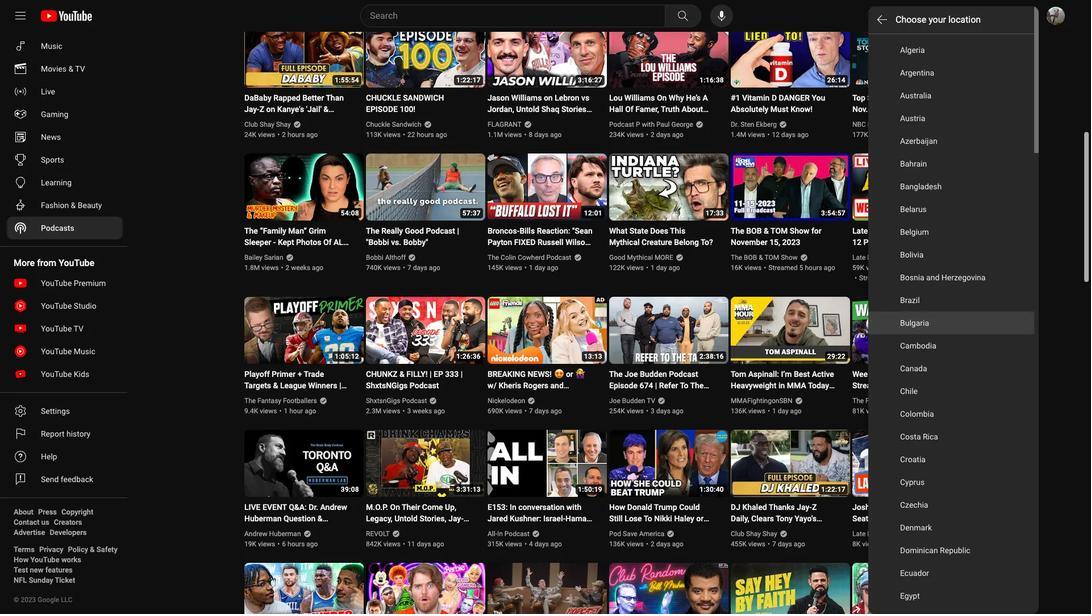 Task type: describe. For each thing, give the bounding box(es) containing it.
to inside how donald trump could still lose to nikki haley or ron desantis in the republican primary
[[644, 514, 653, 523]]

fantasy inside week 11 waivers & qb streamers + honeypot players | fantasy football 2023 - ep. 1503
[[885, 392, 913, 402]]

how inside how donald trump could still lose to nikki haley or ron desantis in the republican primary
[[610, 503, 626, 512]]

youtube for music
[[41, 347, 72, 356]]

1 hour, 55 minutes, 54 seconds element
[[335, 76, 359, 84]]

joe inside the joe budden podcast episode 674 | refer to the tag
[[625, 370, 638, 379]]

bosnia and herzegovina
[[901, 273, 986, 282]]

youtube up youtube premium
[[59, 258, 94, 268]]

qb
[[923, 370, 934, 379]]

views for broncos-bills reaction: "sean payton fixed russell wilson," bills have "peaked" | colin cowherd nfl
[[505, 264, 523, 272]]

days for bobby"
[[413, 264, 428, 272]]

0 horizontal spatial nbc
[[853, 121, 867, 129]]

13 inside breaking news! 😍 or 🙅‍♀️ w/ kheris rogers and pressley hosbach i lego friends podcast ep 13
[[559, 404, 568, 413]]

nbc news link
[[853, 119, 886, 130]]

1:50:19 link
[[488, 430, 607, 498]]

nbc inside top story with tom llamas - nov. 13 | nbc news now
[[886, 105, 902, 114]]

1 hour, 26 minutes, 36 seconds element
[[457, 353, 481, 361]]

ago for e153: in conversation with jared kushner: israel-hamas war, paths forward, macro picture, ai
[[551, 540, 562, 548]]

in inside how donald trump could still lose to nikki haley or ron desantis in the republican primary
[[659, 525, 666, 535]]

ago for dababy rapped better than jay-z on kanye's 'jail' & picked lamelo ball over victor wembanyama
[[307, 131, 318, 139]]

4
[[529, 540, 533, 548]]

croatia
[[901, 455, 926, 464]]

in for live event q&a: dr. andrew huberman question & answer in toronto, on
[[273, 525, 280, 535]]

1 vertical spatial music
[[74, 347, 95, 356]]

1:22:17 link for sandwich
[[366, 20, 486, 89]]

days for refer
[[657, 407, 671, 415]]

update
[[901, 525, 926, 535]]

0 vertical spatial mma
[[788, 381, 807, 390]]

williams for of
[[625, 93, 655, 102]]

show for the bob & tom show for november 15, 2023
[[790, 226, 810, 235]]

news!
[[528, 370, 552, 379]]

hours for dababy rapped better than jay-z on kanye's 'jail' & picked lamelo ball over victor wembanyama
[[288, 131, 305, 139]]

kick for late kick with josh pate 59k views streamed 17 hours ago
[[868, 254, 881, 262]]

3 late from the top
[[853, 530, 866, 538]]

tv for joe budden tv
[[647, 397, 656, 405]]

kick inside josh pate on latest hot seat & coaching search intel - wednesday update (late kick cut)
[[853, 537, 868, 546]]

& inside the "family man" grim sleeper - kept photos of all his victims? | mystery & makeup | bailey sarian
[[326, 249, 331, 258]]

day for in
[[778, 407, 789, 415]]

3 for refer
[[651, 407, 655, 415]]

17
[[891, 274, 899, 282]]

| inside the joe budden podcast episode 674 | refer to the tag
[[656, 381, 658, 390]]

57:37 link
[[366, 154, 486, 222]]

club shay shay for and
[[731, 530, 778, 538]]

jay- inside m.o.p. on their come up, legacy, untold stories, jay-z, dj premier, g-unit & more | drink champs
[[449, 514, 464, 523]]

'jail'
[[306, 105, 322, 114]]

7 for rogers
[[529, 407, 533, 415]]

the joe budden podcast episode 674 | refer to the tag
[[610, 370, 704, 402]]

12 inside late kick live ep 453: week 12 prediction show | coaching searches | new jp poll | heisman thoughts
[[853, 238, 862, 247]]

& inside "the bob & tom show for november 15, 2023"
[[764, 226, 769, 235]]

fantasy inside playoff primer + trade targets & league winners | fantasy football 2023 - ep. 1504
[[245, 392, 272, 402]]

club shay shay link for picked
[[245, 119, 292, 130]]

& inside dababy rapped better than jay-z on kanye's 'jail' & picked lamelo ball over victor wembanyama
[[324, 105, 329, 114]]

vs.
[[391, 238, 402, 247]]

about inside lou williams on why he's a hall of famer, truth about the bubble & allen iverson's influence | ep 29
[[682, 105, 704, 114]]

ago for breaking news! 😍 or 🙅‍♀️ w/ kheris rogers and pressley hosbach i lego friends podcast ep 13
[[551, 407, 562, 415]]

event
[[263, 503, 287, 512]]

club shay shay for picked
[[245, 121, 291, 129]]

how inside terms privacy policy & safety how youtube works test new features nfl sunday ticket
[[14, 556, 29, 564]]

news inside top story with tom llamas - nov. 13 | nbc news now
[[904, 105, 924, 114]]

the really good podcast | "bobbi vs. bobby" link
[[366, 225, 472, 248]]

podcast inside the joe budden podcast episode 674 | refer to the tag
[[669, 370, 699, 379]]

453:
[[915, 226, 931, 235]]

really
[[382, 226, 403, 235]]

fantasy up 81k views on the right bottom
[[866, 397, 890, 405]]

hours right 5
[[806, 264, 823, 272]]

| inside m.o.p. on their come up, legacy, untold stories, jay-z, dj premier, g-unit & more | drink champs
[[461, 525, 463, 535]]

ago inside late kick with josh pate 59k views streamed 17 hours ago
[[919, 274, 931, 282]]

kushner:
[[510, 514, 542, 523]]

nfl inside broncos-bills reaction: "sean payton fixed russell wilson," bills have "peaked" | colin cowherd nfl
[[521, 260, 536, 270]]

misses
[[768, 525, 794, 535]]

#1 vitamin d danger you absolutely must know! link
[[731, 92, 837, 115]]

days for tony
[[778, 540, 793, 548]]

terms
[[14, 545, 35, 554]]

days for hamas
[[535, 540, 549, 548]]

ago for the joe budden podcast episode 674 | refer to the tag
[[673, 407, 684, 415]]

days for stories,
[[417, 540, 431, 548]]

hours for josh pate on latest hot seat & coaching search intel - wednesday update (late kick cut)
[[892, 540, 910, 548]]

1 day ago for nov.
[[895, 131, 924, 139]]

jason
[[488, 93, 510, 102]]

2 footballers from the left
[[892, 397, 926, 405]]

136k for how donald trump could still lose to nikki haley or ron desantis in the republican primary
[[610, 540, 625, 548]]

dj khaled thanks jay-z daily, clears tony yayo's story and misses drake's dm before he blew up link
[[731, 502, 837, 546]]

youtube for tv
[[41, 324, 72, 333]]

pod save america link
[[610, 529, 666, 539]]

club for before
[[731, 530, 745, 538]]

report
[[41, 429, 65, 438]]

unit
[[417, 525, 431, 535]]

740k views
[[366, 264, 401, 272]]

1.8m
[[245, 264, 260, 272]]

kept
[[278, 238, 294, 247]]

what state does this mythical creature belong to?
[[610, 226, 714, 247]]

views for jason williams on lebron vs jordan, untold shaq stories in the nba, & dwight howard gay rumors
[[505, 131, 522, 139]]

press link
[[38, 507, 57, 518]]

terms privacy policy & safety how youtube works test new features nfl sunday ticket
[[14, 545, 118, 585]]

pate for late kick with josh pate
[[914, 530, 928, 538]]

chuckle sandwich episode 100! link
[[366, 92, 472, 115]]

donald
[[628, 503, 653, 512]]

122k
[[610, 264, 625, 272]]

1 hour, 22 minutes, 17 seconds element for chuckle sandwich episode 100!
[[457, 76, 481, 84]]

1:22:17 for dj khaled thanks jay-z daily, clears tony yayo's story and misses drake's dm before he blew up
[[822, 486, 846, 494]]

kick for late kick with josh pate
[[868, 530, 881, 538]]

club for victor
[[245, 121, 258, 129]]

how donald trump could still lose to nikki haley or ron desantis in the republican primary
[[610, 503, 704, 546]]

bahrain
[[901, 159, 928, 168]]

movies
[[41, 64, 66, 73]]

17:33 link
[[610, 154, 729, 222]]

podcast up 234k
[[610, 121, 635, 129]]

the inside the really good podcast | "bobbi vs. bobby"
[[366, 226, 380, 235]]

13:13
[[585, 353, 603, 361]]

0 horizontal spatial mma
[[747, 392, 766, 402]]

josh for late kick with josh pate 59k views streamed 17 hours ago
[[897, 254, 912, 262]]

football inside playoff primer + trade targets & league winners | fantasy football 2023 - ep. 1504
[[274, 392, 303, 402]]

conversation
[[519, 503, 565, 512]]

kick for late kick live ep 453: week 12 prediction show | coaching searches | new jp poll | heisman thoughts
[[871, 226, 886, 235]]

26:14 link
[[731, 20, 851, 89]]

jay- inside dj khaled thanks jay-z daily, clears tony yayo's story and misses drake's dm before he blew up
[[797, 503, 813, 512]]

3 hours, 16 minutes, 27 seconds element
[[578, 76, 603, 84]]

youtube for studio
[[41, 301, 72, 311]]

24k views
[[245, 131, 275, 139]]

intel
[[940, 514, 956, 523]]

send feedback
[[41, 475, 93, 484]]

contact
[[14, 518, 40, 527]]

tom inside top story with tom llamas - nov. 13 | nbc news now
[[905, 93, 921, 102]]

the up 145k
[[488, 254, 499, 262]]

the inside how donald trump could still lose to nikki haley or ron desantis in the republican primary
[[668, 525, 681, 535]]

the right refer
[[691, 381, 704, 390]]

safety
[[97, 545, 118, 554]]

views for lou williams on why he's a hall of famer, truth about the bubble & allen iverson's influence | ep 29
[[627, 131, 644, 139]]

before
[[731, 537, 755, 546]]

15,
[[770, 238, 781, 247]]

he's
[[687, 93, 701, 102]]

sandwich
[[403, 93, 444, 102]]

good inside the really good podcast | "bobbi vs. bobby"
[[405, 226, 424, 235]]

australia
[[901, 91, 932, 100]]

colin inside the colin cowherd podcast link
[[501, 254, 517, 262]]

views for playoff primer + trade targets & league winners | fantasy football 2023 - ep. 1504
[[260, 407, 277, 415]]

williams for shaq
[[512, 93, 542, 102]]

belong
[[675, 238, 699, 247]]

1.8m views
[[245, 264, 279, 272]]

more inside m.o.p. on their come up, legacy, untold stories, jay-z, dj premier, g-unit & more | drink champs
[[440, 525, 459, 535]]

1 horizontal spatial good
[[610, 254, 626, 262]]

makeup
[[245, 260, 273, 270]]

breaking
[[488, 370, 526, 379]]

about inside about press copyright contact us creators advertise developers
[[14, 508, 34, 516]]

with for top story with tom llamas - nov. 13 | nbc news now
[[889, 93, 904, 102]]

pate inside josh pate on latest hot seat & coaching search intel - wednesday update (late kick cut)
[[873, 503, 889, 512]]

bailey inside the "family man" grim sleeper - kept photos of all his victims? | mystery & makeup | bailey sarian
[[279, 260, 301, 270]]

0 horizontal spatial 12
[[773, 131, 780, 139]]

podcast inside the really good podcast | "bobbi vs. bobby"
[[426, 226, 455, 235]]

0 horizontal spatial sarian
[[264, 254, 284, 262]]

17 minutes, 33 seconds element
[[706, 209, 725, 217]]

live
[[245, 503, 261, 512]]

12 minutes, 1 second element
[[585, 209, 603, 217]]

week 11 waivers & qb streamers + honeypot players | fantasy football 2023 - ep. 1503
[[853, 370, 944, 413]]

ago for live event q&a: dr. andrew huberman question & answer in toronto, on
[[307, 540, 318, 548]]

2 days ago for &
[[651, 131, 684, 139]]

chuckle
[[366, 121, 391, 129]]

0 horizontal spatial live
[[41, 87, 55, 96]]

136k for tom aspinall: i'm best active heavyweight in mma today | the mma hour
[[731, 407, 747, 415]]

jay- inside dababy rapped better than jay-z on kanye's 'jail' & picked lamelo ball over victor wembanyama
[[245, 105, 260, 114]]

2 for |
[[286, 264, 290, 272]]

works
[[61, 556, 81, 564]]

nfl inside terms privacy policy & safety how youtube works test new features nfl sunday ticket
[[14, 576, 27, 585]]

dj inside dj khaled thanks jay-z daily, clears tony yayo's story and misses drake's dm before he blew up
[[731, 503, 741, 512]]

ago right 5
[[825, 264, 836, 272]]

+ inside playoff primer + trade targets & league winners | fantasy football 2023 - ep. 1504
[[298, 370, 302, 379]]

coaching inside late kick live ep 453: week 12 prediction show | coaching searches | new jp poll | heisman thoughts
[[853, 249, 887, 258]]

shxtsngigs podcast
[[366, 397, 427, 405]]

views for top story with tom llamas - nov. 13 | nbc news now
[[871, 131, 888, 139]]

455k
[[731, 540, 747, 548]]

picked
[[245, 116, 269, 125]]

in for conversation
[[510, 503, 517, 512]]

he
[[757, 537, 767, 546]]

cowherd inside broncos-bills reaction: "sean payton fixed russell wilson," bills have "peaked" | colin cowherd nfl
[[488, 260, 520, 270]]

the inside "the bob & tom show for november 15, 2023"
[[731, 226, 745, 235]]

1503
[[891, 404, 909, 413]]

1 hour, 30 minutes, 40 seconds element
[[700, 486, 725, 494]]

| inside week 11 waivers & qb streamers + honeypot players | fantasy football 2023 - ep. 1503
[[881, 392, 883, 402]]

colin inside broncos-bills reaction: "sean payton fixed russell wilson," bills have "peaked" | colin cowherd nfl
[[561, 249, 579, 258]]

1 day ago for in
[[773, 407, 802, 415]]

0 horizontal spatial andrew
[[245, 530, 268, 538]]

sarian inside the "family man" grim sleeper - kept photos of all his victims? | mystery & makeup | bailey sarian
[[303, 260, 325, 270]]

1 vertical spatial mythical
[[628, 254, 653, 262]]

brazil
[[901, 296, 920, 305]]

ago for top story with tom llamas - nov. 13 | nbc news now
[[913, 131, 924, 139]]

| inside top story with tom llamas - nov. 13 | nbc news now
[[882, 105, 884, 114]]

1.4m
[[731, 131, 747, 139]]

z inside dj khaled thanks jay-z daily, clears tony yayo's story and misses drake's dm before he blew up
[[813, 503, 817, 512]]

3 weeks ago
[[407, 407, 445, 415]]

huberman inside live event q&a: dr. andrew huberman question & answer in toronto, on
[[245, 514, 282, 523]]

club shay shay link for and
[[731, 529, 779, 539]]

cyprus
[[901, 478, 925, 487]]

his
[[245, 249, 256, 258]]

from
[[37, 258, 56, 268]]

Search text field
[[370, 9, 663, 23]]

creators link
[[54, 518, 82, 528]]

the up 16k
[[731, 254, 743, 262]]

flagrant
[[488, 121, 522, 129]]

1 for +
[[891, 407, 895, 415]]

ago for dj khaled thanks jay-z daily, clears tony yayo's story and misses drake's dm before he blew up
[[794, 540, 806, 548]]

dr. inside live event q&a: dr. andrew huberman question & answer in toronto, on
[[309, 503, 319, 512]]

help
[[41, 452, 57, 461]]

ekberg
[[757, 121, 777, 129]]

2023 right "©"
[[21, 596, 36, 604]]

🙅‍♀️
[[576, 370, 586, 379]]

youtube inside terms privacy policy & safety how youtube works test new features nfl sunday ticket
[[30, 556, 60, 564]]

macro
[[558, 525, 581, 535]]

chuckle sandwich episode 100!
[[366, 93, 444, 114]]

2 vertical spatial news
[[41, 133, 61, 142]]

ago for chuckle sandwich episode 100!
[[436, 131, 448, 139]]

1:26:36
[[457, 353, 481, 361]]

send
[[41, 475, 59, 484]]

ep. inside week 11 waivers & qb streamers + honeypot players | fantasy football 2023 - ep. 1503
[[878, 404, 889, 413]]

1 vertical spatial tv
[[74, 324, 84, 333]]

1 day ago for russell
[[529, 264, 559, 272]]

views inside late kick with josh pate 59k views streamed 17 hours ago
[[867, 264, 884, 272]]

ep. inside playoff primer + trade targets & league winners | fantasy football 2023 - ep. 1504
[[330, 392, 341, 402]]

2:38:16 link
[[610, 297, 729, 365]]

1 for russell
[[529, 264, 533, 272]]

1 horizontal spatial and
[[927, 273, 940, 282]]

| inside the really good podcast | "bobbi vs. bobby"
[[457, 226, 459, 235]]

3 hours, 31 minutes, 13 seconds element
[[457, 486, 481, 494]]

in for jason williams on lebron vs jordan, untold shaq stories in the nba, & dwight howard gay rumors
[[488, 116, 494, 125]]

and inside breaking news! 😍 or 🙅‍♀️ w/ kheris rogers and pressley hosbach i lego friends podcast ep 13
[[551, 381, 564, 390]]

the inside the "family man" grim sleeper - kept photos of all his victims? | mystery & makeup | bailey sarian
[[245, 226, 258, 235]]

3 for coaching
[[887, 540, 891, 548]]

views for the "family man" grim sleeper - kept photos of all his victims? | mystery & makeup | bailey sarian
[[262, 264, 279, 272]]

fantasy up 9.4k views
[[258, 397, 282, 405]]

creators
[[54, 518, 82, 527]]

primary
[[651, 537, 679, 546]]

1 the fantasy footballers from the left
[[245, 397, 317, 405]]

7 days ago for rogers
[[529, 407, 562, 415]]

the colin cowherd podcast link
[[488, 253, 573, 263]]

dj khaled thanks jay-z daily, clears tony yayo's story and misses drake's dm before he blew up
[[731, 503, 835, 546]]

november
[[731, 238, 768, 247]]

copyright link
[[61, 507, 93, 518]]

ago for chunkz & filly! | ep 333 | shxtsngigs podcast
[[434, 407, 445, 415]]

1.4m views
[[731, 131, 766, 139]]

& inside josh pate on latest hot seat & coaching search intel - wednesday update (late kick cut)
[[871, 514, 876, 523]]

& inside "chunkz & filly! | ep 333 | shxtsngigs podcast"
[[400, 370, 405, 379]]

29 minutes, 22 seconds element
[[828, 353, 846, 361]]

& inside playoff primer + trade targets & league winners | fantasy football 2023 - ep. 1504
[[273, 381, 278, 390]]

test new features link
[[14, 565, 73, 576]]

bob for the bob & tom show for november 15, 2023
[[747, 226, 762, 235]]

on for -
[[891, 503, 901, 512]]

0 horizontal spatial music
[[41, 42, 62, 51]]

2023 inside "the bob & tom show for november 15, 2023"
[[783, 238, 801, 247]]

podcast up 3 weeks ago
[[402, 397, 427, 405]]

ago for m.o.p. on their come up, legacy, untold stories, jay-z, dj premier, g-unit & more | drink champs
[[433, 540, 445, 548]]

ago for lou williams on why he's a hall of famer, truth about the bubble & allen iverson's influence | ep 29
[[673, 131, 684, 139]]

wilson,"
[[566, 238, 593, 247]]

59k
[[853, 264, 865, 272]]

seat
[[853, 514, 869, 523]]

shxtsngigs
[[366, 381, 408, 390]]

2 hours, 38 minutes, 16 seconds element
[[700, 353, 725, 361]]

thanks
[[769, 503, 796, 512]]

on inside dababy rapped better than jay-z on kanye's 'jail' & picked lamelo ball over victor wembanyama
[[266, 105, 275, 114]]

tag
[[610, 392, 623, 402]]

to inside the joe budden podcast episode 674 | refer to the tag
[[680, 381, 689, 390]]

tv for movies & tv
[[75, 64, 85, 73]]



Task type: vqa. For each thing, say whether or not it's contained in the screenshot.


Task type: locate. For each thing, give the bounding box(es) containing it.
dominican republic link
[[869, 539, 1035, 562], [869, 539, 1035, 562]]

tom up 15,
[[771, 226, 788, 235]]

ago down haley
[[673, 540, 684, 548]]

1 vertical spatial late
[[853, 254, 866, 262]]

1 horizontal spatial 1:22:17 link
[[731, 430, 851, 498]]

views for week 11 waivers & qb streamers + honeypot players | fantasy football 2023 - ep. 1503
[[867, 407, 884, 415]]

2 2 days ago from the top
[[651, 540, 684, 548]]

ron
[[610, 525, 624, 535]]

views for live event q&a: dr. andrew huberman question & answer in toronto, on
[[258, 540, 275, 548]]

over
[[314, 116, 330, 125]]

11 inside week 11 waivers & qb streamers + honeypot players | fantasy football 2023 - ep. 1503
[[875, 370, 884, 379]]

1 for belong
[[651, 264, 655, 272]]

budden up 254k views
[[623, 397, 646, 405]]

the up the 9.4k
[[245, 397, 256, 405]]

days for of
[[657, 131, 671, 139]]

1 vertical spatial ep.
[[878, 404, 889, 413]]

2 late from the top
[[853, 254, 866, 262]]

0 horizontal spatial streamed
[[769, 264, 798, 272]]

0 vertical spatial about
[[682, 105, 704, 114]]

nbc up 177k
[[853, 121, 867, 129]]

1 horizontal spatial or
[[697, 514, 704, 523]]

1 vertical spatial josh
[[853, 503, 871, 512]]

0 horizontal spatial z
[[260, 105, 265, 114]]

0 horizontal spatial bills
[[488, 249, 503, 258]]

czechia
[[901, 500, 929, 510]]

day down more
[[657, 264, 667, 272]]

photos
[[296, 238, 322, 247]]

& inside live event q&a: dr. andrew huberman question & answer in toronto, on
[[318, 514, 323, 523]]

ago down "peaked"
[[547, 264, 559, 272]]

ep inside late kick live ep 453: week 12 prediction show | coaching searches | new jp poll | heisman thoughts
[[904, 226, 913, 235]]

josh for late kick with josh pate
[[897, 530, 912, 538]]

on for about
[[657, 93, 667, 102]]

dr. inside dr. sten ekberg link
[[731, 121, 740, 129]]

views down nickelodeon link
[[505, 407, 523, 415]]

in for podcast
[[498, 530, 503, 538]]

views down good mythical more
[[627, 264, 644, 272]]

podcast down "hosbach"
[[516, 404, 546, 413]]

0 vertical spatial coaching
[[853, 249, 887, 258]]

bulgaria link
[[869, 312, 1035, 334], [869, 312, 1035, 334]]

0 vertical spatial jay-
[[245, 105, 260, 114]]

ago down austria
[[913, 131, 924, 139]]

0 vertical spatial 11
[[875, 370, 884, 379]]

0 vertical spatial z
[[260, 105, 265, 114]]

3 for shxtsngigs
[[407, 407, 411, 415]]

show for the bob & tom show
[[781, 254, 798, 262]]

0 vertical spatial ep
[[649, 127, 658, 136]]

views for breaking news! 😍 or 🙅‍♀️ w/ kheris rogers and pressley hosbach i lego friends podcast ep 13
[[505, 407, 523, 415]]

0 vertical spatial 1:22:17 link
[[366, 20, 486, 89]]

in inside jason williams on lebron vs jordan, untold shaq stories in the nba, & dwight howard gay rumors
[[488, 116, 494, 125]]

the fantasy footballers link
[[245, 396, 318, 406], [853, 396, 926, 406]]

streamed 5 hours ago
[[769, 264, 836, 272]]

views for dj khaled thanks jay-z daily, clears tony yayo's story and misses drake's dm before he blew up
[[749, 540, 766, 548]]

the down hall
[[610, 116, 623, 125]]

lebron
[[555, 93, 580, 102]]

in inside all-in podcast link
[[498, 530, 503, 538]]

2 days ago for the
[[651, 540, 684, 548]]

1 horizontal spatial football
[[915, 392, 944, 402]]

dr. right 'q&a:'
[[309, 503, 319, 512]]

football inside week 11 waivers & qb streamers + honeypot players | fantasy football 2023 - ep. 1503
[[915, 392, 944, 402]]

views down the 'the bob & tom show'
[[745, 264, 762, 272]]

1 hour, 5 minutes, 12 seconds element
[[335, 353, 359, 361]]

2 williams from the left
[[625, 93, 655, 102]]

sarian down mystery
[[303, 260, 325, 270]]

0 vertical spatial tom
[[905, 93, 921, 102]]

1 for in
[[773, 407, 777, 415]]

week inside late kick live ep 453: week 12 prediction show | coaching searches | new jp poll | heisman thoughts
[[933, 226, 953, 235]]

136k views for mma
[[731, 407, 766, 415]]

2023 inside week 11 waivers & qb streamers + honeypot players | fantasy football 2023 - ep. 1503
[[853, 404, 871, 413]]

1 horizontal spatial jay-
[[449, 514, 464, 523]]

or down could on the bottom
[[697, 514, 704, 523]]

avatar image image
[[1048, 7, 1066, 25]]

1 vertical spatial in
[[779, 381, 786, 390]]

0 vertical spatial bob
[[747, 226, 762, 235]]

1 vertical spatial streamed
[[860, 274, 889, 282]]

tom inside tom aspinall: i'm best active heavyweight in mma today | the mma hour
[[731, 370, 747, 379]]

late inside late kick live ep 453: week 12 prediction show | coaching searches | new jp poll | heisman thoughts
[[853, 226, 869, 235]]

- up victims?
[[273, 238, 276, 247]]

settings
[[41, 407, 70, 416]]

live down movies
[[41, 87, 55, 96]]

2 horizontal spatial in
[[659, 525, 666, 535]]

developers
[[50, 528, 87, 537]]

kick
[[871, 226, 886, 235], [868, 254, 881, 262], [868, 530, 881, 538], [853, 537, 868, 546]]

the inside lou williams on why he's a hall of famer, truth about the bubble & allen iverson's influence | ep 29
[[610, 116, 623, 125]]

tom
[[771, 226, 788, 235], [765, 254, 780, 262]]

reaction:
[[537, 226, 571, 235]]

1 day ago down hour
[[773, 407, 802, 415]]

dj inside m.o.p. on their come up, legacy, untold stories, jay-z, dj premier, g-unit & more | drink champs
[[366, 525, 376, 535]]

days for shaq
[[535, 131, 549, 139]]

the fantasy footballers link up 81k views on the right bottom
[[853, 396, 926, 406]]

0 horizontal spatial or
[[566, 370, 574, 379]]

of inside the "family man" grim sleeper - kept photos of all his victims? | mystery & makeup | bailey sarian
[[324, 238, 332, 247]]

1 day ago down chile
[[891, 407, 920, 415]]

jason williams on lebron vs jordan, untold shaq stories in the nba, & dwight howard gay rumors link
[[488, 92, 594, 136]]

1 late kick with josh pate link from the top
[[853, 253, 928, 263]]

0 vertical spatial 12
[[773, 131, 780, 139]]

live event q&a: dr. andrew huberman question & answer in toronto, on
[[245, 503, 347, 535]]

the inside tom aspinall: i'm best active heavyweight in mma today | the mma hour
[[731, 392, 745, 402]]

austria link
[[869, 107, 1035, 130], [869, 107, 1035, 130]]

2 for ball
[[282, 131, 286, 139]]

save
[[623, 530, 638, 538]]

story inside top story with tom llamas - nov. 13 | nbc news now
[[868, 93, 887, 102]]

ep left 29
[[649, 127, 658, 136]]

7 days ago
[[408, 264, 441, 272], [529, 407, 562, 415], [773, 540, 806, 548]]

1 vertical spatial ep
[[434, 370, 444, 379]]

with for podcast p with paul george
[[642, 121, 655, 129]]

1 left azerbaijan
[[895, 131, 898, 139]]

bailey sarian
[[245, 254, 284, 262]]

live inside late kick live ep 453: week 12 prediction show | coaching searches | new jp poll | heisman thoughts
[[888, 226, 902, 235]]

- inside the "family man" grim sleeper - kept photos of all his victims? | mystery & makeup | bailey sarian
[[273, 238, 276, 247]]

3 down late kick with josh pate
[[887, 540, 891, 548]]

with for late kick with josh pate 59k views streamed 17 hours ago
[[883, 254, 895, 262]]

tom down 15,
[[765, 254, 780, 262]]

podcast inside breaking news! 😍 or 🙅‍♀️ w/ kheris rogers and pressley hosbach i lego friends podcast ep 13
[[516, 404, 546, 413]]

andrew inside live event q&a: dr. andrew huberman question & answer in toronto, on
[[321, 503, 347, 512]]

the fantasy footballers up hour
[[245, 397, 317, 405]]

tv right movies
[[75, 64, 85, 73]]

0 vertical spatial streamed
[[769, 264, 798, 272]]

1 footballers from the left
[[283, 397, 317, 405]]

czechia link
[[869, 494, 1035, 516], [869, 494, 1035, 516]]

1 horizontal spatial weeks
[[413, 407, 432, 415]]

toronto,
[[281, 525, 310, 535]]

& inside terms privacy policy & safety how youtube works test new features nfl sunday ticket
[[90, 545, 95, 554]]

views down the bailey sarian link
[[262, 264, 279, 272]]

ago for the really good podcast | "bobbi vs. bobby"
[[429, 264, 441, 272]]

live event q&a: dr. andrew huberman question & answer in toronto, on link
[[245, 502, 350, 535]]

1 horizontal spatial footballers
[[892, 397, 926, 405]]

views for chuckle sandwich episode 100!
[[384, 131, 401, 139]]

algeria link
[[869, 39, 1035, 61], [869, 39, 1035, 61]]

broncos-bills reaction: "sean payton fixed russell wilson," bills have "peaked" | colin cowherd nfl
[[488, 226, 593, 270]]

22 hours ago
[[408, 131, 448, 139]]

0 horizontal spatial the fantasy footballers link
[[245, 396, 318, 406]]

dominican republic
[[901, 546, 971, 555]]

now
[[925, 105, 944, 114]]

13 inside top story with tom llamas - nov. 13 | nbc news now
[[871, 105, 880, 114]]

0 vertical spatial dj
[[731, 503, 741, 512]]

shxtsngigs podcast link
[[366, 396, 428, 406]]

1 vertical spatial nfl
[[14, 576, 27, 585]]

1 horizontal spatial 136k
[[731, 407, 747, 415]]

pate for late kick with josh pate 59k views streamed 17 hours ago
[[914, 254, 928, 262]]

latest
[[903, 503, 931, 512]]

the bob & tom show
[[731, 254, 798, 262]]

2 vertical spatial tv
[[647, 397, 656, 405]]

w/
[[488, 381, 497, 390]]

about down he's
[[682, 105, 704, 114]]

episode
[[366, 105, 398, 114]]

hours for live event q&a: dr. andrew huberman question & answer in toronto, on
[[288, 540, 305, 548]]

in right answer
[[273, 525, 280, 535]]

1 vertical spatial more
[[440, 525, 459, 535]]

12 up "poll"
[[853, 238, 862, 247]]

0 horizontal spatial and
[[551, 381, 564, 390]]

views right 81k
[[867, 407, 884, 415]]

1 day ago for belong
[[651, 264, 681, 272]]

0 horizontal spatial footballers
[[283, 397, 317, 405]]

57:37
[[463, 209, 481, 217]]

algeria
[[901, 45, 926, 55]]

0 vertical spatial more
[[14, 258, 35, 268]]

0 vertical spatial late kick with josh pate link
[[853, 253, 928, 263]]

bailey down victims?
[[279, 260, 301, 270]]

of inside lou williams on why he's a hall of famer, truth about the bubble & allen iverson's influence | ep 29
[[626, 105, 634, 114]]

1 horizontal spatial bills
[[520, 226, 535, 235]]

story
[[868, 93, 887, 102], [731, 525, 750, 535]]

2 vertical spatial show
[[781, 254, 798, 262]]

12
[[773, 131, 780, 139], [853, 238, 862, 247]]

1 vertical spatial 7
[[529, 407, 533, 415]]

1 vertical spatial 7 days ago
[[529, 407, 562, 415]]

7 days ago for bobby"
[[408, 264, 441, 272]]

2 horizontal spatial on
[[891, 503, 901, 512]]

with inside top story with tom llamas - nov. 13 | nbc news now
[[889, 93, 904, 102]]

0 horizontal spatial 11
[[408, 540, 415, 548]]

story inside dj khaled thanks jay-z daily, clears tony yayo's story and misses drake's dm before he blew up
[[731, 525, 750, 535]]

ep inside "chunkz & filly! | ep 333 | shxtsngigs podcast"
[[434, 370, 444, 379]]

0 horizontal spatial of
[[324, 238, 332, 247]]

0 vertical spatial 1:22:17
[[457, 76, 481, 84]]

bolivia
[[901, 250, 924, 259]]

israel-
[[544, 514, 566, 523]]

with inside e153: in conversation with jared kushner: israel-hamas war, paths forward, macro picture, ai
[[567, 503, 582, 512]]

mythical
[[610, 238, 640, 247], [628, 254, 653, 262]]

1 vertical spatial or
[[697, 514, 704, 523]]

ago down stories,
[[433, 540, 445, 548]]

views for josh pate on latest hot seat & coaching search intel - wednesday update (late kick cut)
[[863, 540, 880, 548]]

youtube for premium
[[41, 279, 72, 288]]

1 day ago down "peaked"
[[529, 264, 559, 272]]

1:22:17 link for khaled
[[731, 430, 851, 498]]

ago for what state does this mythical creature belong to?
[[669, 264, 681, 272]]

bob for the bob & tom show
[[744, 254, 758, 262]]

mythical inside what state does this mythical creature belong to?
[[610, 238, 640, 247]]

7 days ago down bobby"
[[408, 264, 441, 272]]

1 hour, 22 minutes, 17 seconds element up dm
[[822, 486, 846, 494]]

1 late from the top
[[853, 226, 869, 235]]

2 horizontal spatial news
[[904, 105, 924, 114]]

1 vertical spatial tom
[[765, 254, 780, 262]]

1 vertical spatial show
[[903, 238, 922, 247]]

ago for how donald trump could still lose to nikki haley or ron desantis in the republican primary
[[673, 540, 684, 548]]

week inside week 11 waivers & qb streamers + honeypot players | fantasy football 2023 - ep. 1503
[[853, 370, 873, 379]]

0 horizontal spatial club shay shay
[[245, 121, 291, 129]]

in left the
[[488, 116, 494, 125]]

views down mmafightingonsbn
[[749, 407, 766, 415]]

ago down thoughts
[[919, 274, 931, 282]]

mma down 'heavyweight'
[[747, 392, 766, 402]]

39 minutes, 8 seconds element
[[341, 486, 359, 494]]

pate
[[914, 254, 928, 262], [873, 503, 889, 512], [914, 530, 928, 538]]

1 hour, 22 minutes, 17 seconds element
[[457, 76, 481, 84], [822, 486, 846, 494]]

hours inside late kick with josh pate 59k views streamed 17 hours ago
[[900, 274, 918, 282]]

ai
[[516, 537, 524, 546]]

days right 4
[[535, 540, 549, 548]]

1 vertical spatial jay-
[[797, 503, 813, 512]]

& inside lou williams on why he's a hall of famer, truth about the bubble & allen iverson's influence | ep 29
[[652, 116, 657, 125]]

13 minutes, 13 seconds element
[[585, 353, 603, 361]]

0 horizontal spatial in
[[273, 525, 280, 535]]

2 horizontal spatial 3
[[887, 540, 891, 548]]

bobbi althoff
[[366, 254, 406, 262]]

ep inside breaking news! 😍 or 🙅‍♀️ w/ kheris rogers and pressley hosbach i lego friends podcast ep 13
[[548, 404, 557, 413]]

2 down america
[[651, 540, 655, 548]]

3:54:57 link
[[731, 154, 851, 222]]

views down and
[[749, 540, 766, 548]]

day
[[900, 131, 911, 139], [535, 264, 546, 272], [657, 264, 667, 272], [778, 407, 789, 415], [896, 407, 907, 415]]

0 vertical spatial news
[[904, 105, 924, 114]]

1:22:17 up chuckle sandwich episode 100! link
[[457, 76, 481, 84]]

2 for in
[[651, 540, 655, 548]]

podcast down russell
[[547, 254, 572, 262]]

1 vertical spatial tom
[[731, 370, 747, 379]]

music
[[41, 42, 62, 51], [74, 347, 95, 356]]

privacy
[[39, 545, 63, 554]]

egypt link
[[869, 585, 1035, 607], [869, 585, 1035, 607]]

1 horizontal spatial 3
[[651, 407, 655, 415]]

weeks down mystery
[[291, 264, 311, 272]]

views for the really good podcast | "bobbi vs. bobby"
[[384, 264, 401, 272]]

12:01
[[585, 209, 603, 217]]

1 vertical spatial late kick with josh pate link
[[853, 529, 928, 539]]

1 horizontal spatial +
[[892, 381, 896, 390]]

ago for jason williams on lebron vs jordan, untold shaq stories in the nba, & dwight howard gay rumors
[[551, 131, 562, 139]]

budden inside the joe budden podcast episode 674 | refer to the tag
[[640, 370, 668, 379]]

nba,
[[510, 116, 527, 125]]

mythical down what
[[610, 238, 640, 247]]

z inside dababy rapped better than jay-z on kanye's 'jail' & picked lamelo ball over victor wembanyama
[[260, 105, 265, 114]]

kick inside late kick live ep 453: week 12 prediction show | coaching searches | new jp poll | heisman thoughts
[[871, 226, 886, 235]]

1 vertical spatial weeks
[[413, 407, 432, 415]]

streamed down the 59k
[[860, 274, 889, 282]]

views right the 9.4k
[[260, 407, 277, 415]]

yayo's
[[795, 514, 817, 523]]

day down "peaked"
[[535, 264, 546, 272]]

3 down shxtsngigs podcast link
[[407, 407, 411, 415]]

2 vertical spatial 7
[[773, 540, 777, 548]]

andrew up 19k views
[[245, 530, 268, 538]]

views right the 59k
[[867, 264, 884, 272]]

2 horizontal spatial jay-
[[797, 503, 813, 512]]

views down chuckle sandwich
[[384, 131, 401, 139]]

josh inside late kick with josh pate 59k views streamed 17 hours ago
[[897, 254, 912, 262]]

views for how donald trump could still lose to nikki haley or ron desantis in the republican primary
[[627, 540, 644, 548]]

- inside week 11 waivers & qb streamers + honeypot players | fantasy football 2023 - ep. 1503
[[873, 404, 876, 413]]

1 williams from the left
[[512, 93, 542, 102]]

joe up 254k
[[610, 397, 621, 405]]

ago for tom aspinall: i'm best active heavyweight in mma today | the mma hour
[[791, 407, 802, 415]]

days for rogers
[[535, 407, 549, 415]]

| inside broncos-bills reaction: "sean payton fixed russell wilson," bills have "peaked" | colin cowherd nfl
[[557, 249, 559, 258]]

views for the joe budden podcast episode 674 | refer to the tag
[[627, 407, 644, 415]]

0 vertical spatial ep.
[[330, 392, 341, 402]]

136k views for desantis
[[610, 540, 644, 548]]

122k views
[[610, 264, 644, 272]]

pate up wednesday
[[873, 503, 889, 512]]

0 vertical spatial tv
[[75, 64, 85, 73]]

in inside live event q&a: dr. andrew huberman question & answer in toronto, on
[[273, 525, 280, 535]]

0 vertical spatial joe
[[625, 370, 638, 379]]

coaching inside josh pate on latest hot seat & coaching search intel - wednesday update (late kick cut)
[[878, 514, 912, 523]]

live
[[41, 87, 55, 96], [888, 226, 902, 235]]

tom up austria
[[905, 93, 921, 102]]

1 hour, 22 minutes, 17 seconds element for dj khaled thanks jay-z daily, clears tony yayo's story and misses drake's dm before he blew up
[[822, 486, 846, 494]]

views for dababy rapped better than jay-z on kanye's 'jail' & picked lamelo ball over victor wembanyama
[[258, 131, 275, 139]]

& inside jason williams on lebron vs jordan, untold shaq stories in the nba, & dwight howard gay rumors
[[529, 116, 535, 125]]

could
[[680, 503, 700, 512]]

us
[[41, 518, 49, 527]]

0 horizontal spatial good
[[405, 226, 424, 235]]

movies & tv link
[[7, 57, 123, 80], [7, 57, 123, 80]]

1 vertical spatial budden
[[623, 397, 646, 405]]

dj up drink
[[366, 525, 376, 535]]

ago for broncos-bills reaction: "sean payton fixed russell wilson," bills have "peaked" | colin cowherd nfl
[[547, 264, 559, 272]]

kick up the 8k views
[[868, 530, 881, 538]]

chunkz & filly! | ep 333 | shxtsngigs podcast link
[[366, 369, 472, 391]]

on up truth
[[657, 93, 667, 102]]

views right 8k
[[863, 540, 880, 548]]

1 the fantasy footballers link from the left
[[245, 396, 318, 406]]

williams inside jason williams on lebron vs jordan, untold shaq stories in the nba, & dwight howard gay rumors
[[512, 93, 542, 102]]

on inside jason williams on lebron vs jordan, untold shaq stories in the nba, & dwight howard gay rumors
[[544, 93, 553, 102]]

dr.
[[731, 121, 740, 129], [309, 503, 319, 512]]

254k views
[[610, 407, 644, 415]]

690k
[[488, 407, 504, 415]]

youtube down youtube tv
[[41, 347, 72, 356]]

bailey sarian link
[[245, 253, 284, 263]]

still
[[610, 514, 623, 523]]

19k
[[245, 540, 256, 548]]

club shay shay up 24k views
[[245, 121, 291, 129]]

podcast up 315k views
[[505, 530, 530, 538]]

2 vertical spatial josh
[[897, 530, 912, 538]]

views for e153: in conversation with jared kushner: israel-hamas war, paths forward, macro picture, ai
[[505, 540, 523, 548]]

+ inside week 11 waivers & qb streamers + honeypot players | fantasy football 2023 - ep. 1503
[[892, 381, 896, 390]]

danger
[[779, 93, 810, 102]]

57 minutes, 37 seconds element
[[463, 209, 481, 217]]

late for 12
[[853, 226, 869, 235]]

ago for josh pate on latest hot seat & coaching search intel - wednesday update (late kick cut)
[[911, 540, 923, 548]]

2.3m views
[[366, 407, 401, 415]]

khaled
[[743, 503, 768, 512]]

the up episode
[[610, 370, 623, 379]]

1 vertical spatial dr.
[[309, 503, 319, 512]]

2 down lamelo
[[282, 131, 286, 139]]

1 horizontal spatial club shay shay link
[[731, 529, 779, 539]]

1 vertical spatial 1:22:17 link
[[731, 430, 851, 498]]

hours right 6
[[288, 540, 305, 548]]

dr. sten ekberg link
[[731, 119, 778, 130]]

weeks for photos
[[291, 264, 311, 272]]

z up yayo's in the right bottom of the page
[[813, 503, 817, 512]]

youtube up test new features "link" on the bottom left
[[30, 556, 60, 564]]

& inside m.o.p. on their come up, legacy, untold stories, jay-z, dj premier, g-unit & more | drink champs
[[433, 525, 438, 535]]

0 horizontal spatial club shay shay link
[[245, 119, 292, 130]]

1 horizontal spatial news
[[868, 121, 885, 129]]

1 football from the left
[[274, 392, 303, 402]]

in
[[488, 116, 494, 125], [779, 381, 786, 390], [273, 525, 280, 535]]

how
[[610, 503, 626, 512], [14, 556, 29, 564]]

None search field
[[340, 5, 704, 27]]

pate left new
[[914, 254, 928, 262]]

hours
[[288, 131, 305, 139], [417, 131, 434, 139], [806, 264, 823, 272], [900, 274, 918, 282], [288, 540, 305, 548], [892, 540, 910, 548]]

untold for premier,
[[395, 514, 418, 523]]

1 hour, 50 minutes, 19 seconds element
[[578, 486, 603, 494]]

1 day ago for +
[[891, 407, 920, 415]]

2 late kick with josh pate link from the top
[[853, 529, 928, 539]]

war,
[[488, 525, 503, 535]]

the fantasy footballers down chile
[[853, 397, 926, 405]]

- inside josh pate on latest hot seat & coaching search intel - wednesday update (late kick cut)
[[853, 525, 856, 535]]

1 2 days ago from the top
[[651, 131, 684, 139]]

1 vertical spatial club shay shay
[[731, 530, 778, 538]]

the down 'heavyweight'
[[731, 392, 745, 402]]

q&a:
[[289, 503, 307, 512]]

1 horizontal spatial more
[[440, 525, 459, 535]]

with for late kick with josh pate
[[883, 530, 895, 538]]

1:22:17 for chuckle sandwich episode 100!
[[457, 76, 481, 84]]

1 horizontal spatial 7 days ago
[[529, 407, 562, 415]]

days for know!
[[782, 131, 796, 139]]

2 down podcast p with paul george link
[[651, 131, 655, 139]]

with up 3 hours ago
[[883, 530, 895, 538]]

pod save america
[[610, 530, 665, 538]]

54 minutes, 8 seconds element
[[341, 209, 359, 217]]

in inside tom aspinall: i'm best active heavyweight in mma today | the mma hour
[[779, 381, 786, 390]]

streamed left 5
[[769, 264, 798, 272]]

on left their
[[390, 503, 400, 512]]

- inside top story with tom llamas - nov. 13 | nbc news now
[[951, 93, 954, 102]]

bob inside "the bob & tom show for november 15, 2023"
[[747, 226, 762, 235]]

1 horizontal spatial joe
[[625, 370, 638, 379]]

ago for week 11 waivers & qb streamers + honeypot players | fantasy football 2023 - ep. 1503
[[909, 407, 920, 415]]

1 for nov.
[[895, 131, 898, 139]]

days for nikki
[[657, 540, 671, 548]]

0 vertical spatial bills
[[520, 226, 535, 235]]

2 for bubble
[[651, 131, 655, 139]]

1 vertical spatial mma
[[747, 392, 766, 402]]

7 days ago down misses
[[773, 540, 806, 548]]

1:22:17 link up sandwich
[[366, 20, 486, 89]]

williams inside lou williams on why he's a hall of famer, truth about the bubble & allen iverson's influence | ep 29
[[625, 93, 655, 102]]

0 horizontal spatial weeks
[[291, 264, 311, 272]]

bangladesh
[[901, 182, 942, 191]]

denmark
[[901, 523, 933, 532]]

podcasts
[[41, 224, 74, 233]]

0 horizontal spatial bailey
[[245, 254, 263, 262]]

1 vertical spatial news
[[868, 121, 885, 129]]

2 hours ago
[[282, 131, 318, 139]]

"bobbi
[[366, 238, 389, 247]]

0 vertical spatial how
[[610, 503, 626, 512]]

1 horizontal spatial 11
[[875, 370, 884, 379]]

ep inside lou williams on why he's a hall of famer, truth about the bubble & allen iverson's influence | ep 29
[[649, 127, 658, 136]]

with right p
[[642, 121, 655, 129]]

7 days ago for tony
[[773, 540, 806, 548]]

or inside how donald trump could still lose to nikki haley or ron desantis in the republican primary
[[697, 514, 704, 523]]

podcast inside "chunkz & filly! | ep 333 | shxtsngigs podcast"
[[410, 381, 439, 390]]

1 horizontal spatial on
[[544, 93, 553, 102]]

1 horizontal spatial to
[[680, 381, 689, 390]]

hour
[[768, 392, 786, 402]]

3 hours, 54 minutes, 57 seconds element
[[822, 209, 846, 217]]

untold for nba,
[[517, 105, 540, 114]]

the up 81k
[[853, 397, 865, 405]]

7 for bobby"
[[408, 264, 412, 272]]

podcast up refer
[[669, 370, 699, 379]]

chuckle
[[366, 93, 401, 102]]

234k views
[[610, 131, 644, 139]]

26 minutes, 14 seconds element
[[828, 76, 846, 84]]

ago down the i
[[551, 407, 562, 415]]

2 the fantasy footballers from the left
[[853, 397, 926, 405]]

days down refer
[[657, 407, 671, 415]]

test
[[14, 566, 28, 574]]

josh inside josh pate on latest hot seat & coaching search intel - wednesday update (late kick cut)
[[853, 503, 871, 512]]

of left all
[[324, 238, 332, 247]]

- inside playoff primer + trade targets & league winners | fantasy football 2023 - ep. 1504
[[325, 392, 328, 402]]

sleeper
[[245, 238, 271, 247]]

| inside lou williams on why he's a hall of famer, truth about the bubble & allen iverson's influence | ep 29
[[645, 127, 647, 136]]

show inside late kick live ep 453: week 12 prediction show | coaching searches | new jp poll | heisman thoughts
[[903, 238, 922, 247]]

0 horizontal spatial week
[[853, 370, 873, 379]]

ep left 333
[[434, 370, 444, 379]]

on inside m.o.p. on their come up, legacy, untold stories, jay-z, dj premier, g-unit & more | drink champs
[[390, 503, 400, 512]]

pressley
[[488, 392, 518, 402]]

1 vertical spatial huberman
[[269, 530, 301, 538]]

untold up nba,
[[517, 105, 540, 114]]

learning
[[41, 178, 72, 187]]

weeks for shxtsngigs
[[413, 407, 432, 415]]

0 horizontal spatial the fantasy footballers
[[245, 397, 317, 405]]

2023 inside playoff primer + trade targets & league winners | fantasy football 2023 - ep. 1504
[[305, 392, 323, 402]]

1 horizontal spatial andrew
[[321, 503, 347, 512]]

0 horizontal spatial ep
[[548, 404, 557, 413]]

australia link
[[869, 84, 1035, 107], [869, 84, 1035, 107]]

the up sleeper
[[245, 226, 258, 235]]

0 horizontal spatial dj
[[366, 525, 376, 535]]

1 vertical spatial nbc
[[853, 121, 867, 129]]

joe inside joe budden tv link
[[610, 397, 621, 405]]

show inside "the bob & tom show for november 15, 2023"
[[790, 226, 810, 235]]

late
[[853, 226, 869, 235], [853, 254, 866, 262], [853, 530, 866, 538]]

youtube for kids
[[41, 370, 72, 379]]

2 the fantasy footballers link from the left
[[853, 396, 926, 406]]

11 up streamers
[[875, 370, 884, 379]]

hours right 17
[[900, 274, 918, 282]]

1.1m views
[[488, 131, 522, 139]]

day for +
[[896, 407, 907, 415]]

show up streamed 5 hours ago
[[781, 254, 798, 262]]

ago down the really good podcast | "bobbi vs. bobby" link at top left
[[429, 264, 441, 272]]

1 down hour
[[773, 407, 777, 415]]

day for nov.
[[900, 131, 911, 139]]

untold inside m.o.p. on their come up, legacy, untold stories, jay-z, dj premier, g-unit & more | drink champs
[[395, 514, 418, 523]]

& inside week 11 waivers & qb streamers + honeypot players | fantasy football 2023 - ep. 1503
[[916, 370, 921, 379]]

streamed inside late kick with josh pate 59k views streamed 17 hours ago
[[860, 274, 889, 282]]

cowherd inside the colin cowherd podcast link
[[518, 254, 545, 262]]

aspinall:
[[749, 370, 780, 379]]

1 horizontal spatial untold
[[517, 105, 540, 114]]

josh
[[897, 254, 912, 262], [853, 503, 871, 512], [897, 530, 912, 538]]

1 horizontal spatial streamed
[[860, 274, 889, 282]]

on inside josh pate on latest hot seat & coaching search intel - wednesday update (late kick cut)
[[891, 503, 901, 512]]

huberman inside andrew huberman link
[[269, 530, 301, 538]]

views down shxtsngigs podcast
[[383, 407, 401, 415]]

54:08
[[341, 209, 359, 217]]

more down stories,
[[440, 525, 459, 535]]

136k views down the save
[[610, 540, 644, 548]]

good up bobby"
[[405, 226, 424, 235]]

2 football from the left
[[915, 392, 944, 402]]

bobby"
[[404, 238, 429, 247]]

ago for playoff primer + trade targets & league winners | fantasy football 2023 - ep. 1504
[[305, 407, 316, 415]]

1 hour, 16 minutes, 38 seconds element
[[700, 76, 725, 84]]

or inside breaking news! 😍 or 🙅‍♀️ w/ kheris rogers and pressley hosbach i lego friends podcast ep 13
[[566, 370, 574, 379]]

stories
[[562, 105, 587, 114]]

0 horizontal spatial on
[[390, 503, 400, 512]]

1 vertical spatial untold
[[395, 514, 418, 523]]

0 horizontal spatial club
[[245, 121, 258, 129]]

forward,
[[527, 525, 556, 535]]

on up shaq
[[544, 93, 553, 102]]

ago for #1 vitamin d danger you absolutely must know!
[[798, 131, 809, 139]]



